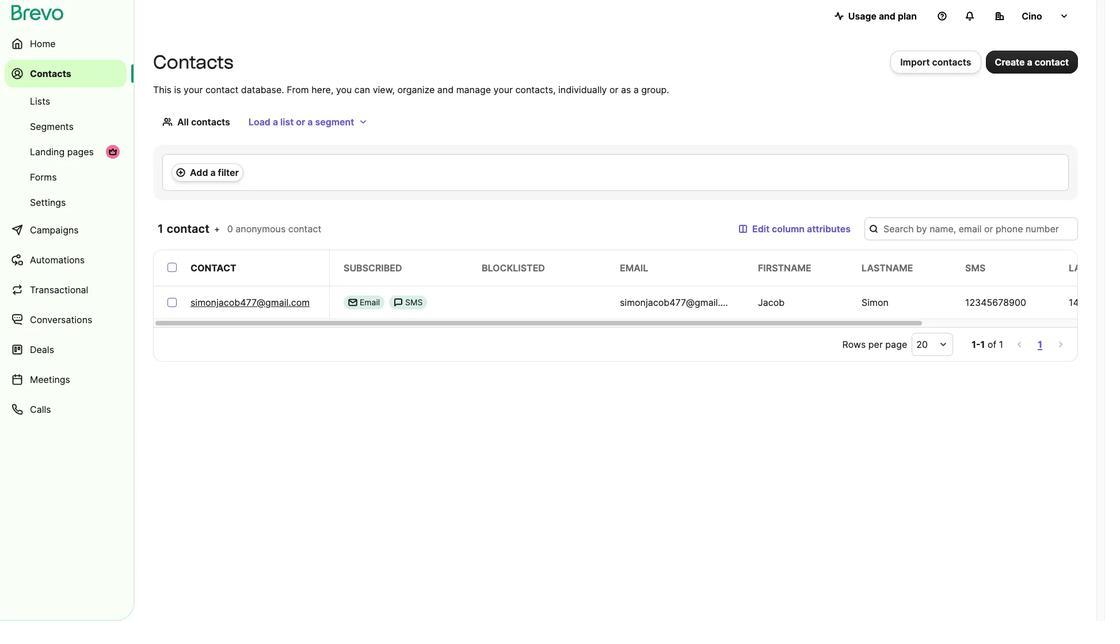 Task type: vqa. For each thing, say whether or not it's contained in the screenshot.
Automations
yes



Task type: describe. For each thing, give the bounding box(es) containing it.
0 horizontal spatial contacts
[[30, 68, 71, 79]]

0
[[227, 223, 233, 235]]

as
[[621, 84, 631, 96]]

plan
[[898, 10, 917, 22]]

landing pages
[[30, 146, 94, 158]]

transactional
[[30, 284, 88, 296]]

2 simonjacob477@gmail.com from the left
[[620, 297, 739, 309]]

conversations
[[30, 314, 92, 326]]

import
[[900, 56, 930, 68]]

blocklisted
[[482, 262, 545, 274]]

landing
[[30, 146, 65, 158]]

contact
[[191, 262, 236, 274]]

contact left +
[[167, 222, 209, 236]]

1 simonjacob477@gmail.com from the left
[[191, 297, 310, 309]]

deals
[[30, 344, 54, 356]]

a for add a filter
[[210, 167, 216, 178]]

lists
[[30, 96, 50, 107]]

calls link
[[5, 396, 127, 424]]

a for load a list or a segment
[[273, 116, 278, 128]]

usage and plan
[[848, 10, 917, 22]]

1 button
[[1036, 337, 1045, 353]]

landing pages link
[[5, 140, 127, 163]]

simon
[[862, 297, 889, 309]]

per
[[868, 339, 883, 351]]

deals link
[[5, 336, 127, 364]]

20 button
[[912, 333, 953, 356]]

jacob
[[758, 297, 785, 309]]

column
[[772, 223, 805, 235]]

1 horizontal spatial sms
[[965, 262, 986, 274]]

campaigns
[[30, 224, 79, 236]]

12345678900
[[965, 297, 1026, 309]]

1-1 of 1
[[972, 339, 1003, 351]]

+
[[214, 223, 220, 235]]

automations link
[[5, 246, 127, 274]]

20 inside 20 popup button
[[916, 339, 928, 351]]

last ch
[[1069, 262, 1105, 274]]

cino button
[[986, 5, 1078, 28]]

a right list in the top of the page
[[308, 116, 313, 128]]

left___c25ys image for sms
[[394, 298, 403, 307]]

a right as
[[634, 84, 639, 96]]

settings
[[30, 197, 66, 208]]

meetings link
[[5, 366, 127, 394]]

attributes
[[807, 223, 851, 235]]

left___c25ys image for email
[[348, 298, 357, 307]]

individually
[[558, 84, 607, 96]]

view,
[[373, 84, 395, 96]]

organize
[[397, 84, 435, 96]]

email
[[620, 262, 648, 274]]

home link
[[5, 30, 127, 58]]

from
[[287, 84, 309, 96]]

calls
[[30, 404, 51, 416]]

1 horizontal spatial 20
[[1096, 297, 1105, 309]]

this is your contact database. from here, you can view, organize and manage your contacts, individually or as a group.
[[153, 84, 669, 96]]

segment
[[315, 116, 354, 128]]

add a filter
[[190, 167, 239, 178]]

subscribed
[[344, 262, 402, 274]]

list
[[280, 116, 294, 128]]

simonjacob477@gmail.com link
[[191, 296, 310, 310]]

create a contact
[[995, 56, 1069, 68]]

lastname
[[862, 262, 913, 274]]

firstname
[[758, 262, 811, 274]]

1 vertical spatial sms
[[405, 298, 423, 307]]

load
[[249, 116, 270, 128]]

1 horizontal spatial contacts
[[153, 51, 233, 73]]

import contacts
[[900, 56, 971, 68]]

transactional link
[[5, 276, 127, 304]]

group.
[[641, 84, 669, 96]]

segments
[[30, 121, 74, 132]]

11-
[[1083, 297, 1096, 309]]

of
[[988, 339, 997, 351]]



Task type: locate. For each thing, give the bounding box(es) containing it.
20 right 14- on the top right
[[1096, 297, 1105, 309]]

edit
[[752, 223, 770, 235]]

20 right page
[[916, 339, 928, 351]]

0 horizontal spatial sms
[[405, 298, 423, 307]]

usage and plan button
[[825, 5, 926, 28]]

0 vertical spatial or
[[609, 84, 618, 96]]

rows per page
[[842, 339, 907, 351]]

and left manage
[[437, 84, 454, 96]]

database.
[[241, 84, 284, 96]]

contacts
[[153, 51, 233, 73], [30, 68, 71, 79]]

0 horizontal spatial contacts
[[191, 116, 230, 128]]

contact
[[1035, 56, 1069, 68], [205, 84, 239, 96], [167, 222, 209, 236], [288, 223, 321, 235]]

load a list or a segment button
[[239, 111, 377, 134]]

0 horizontal spatial and
[[437, 84, 454, 96]]

a left list in the top of the page
[[273, 116, 278, 128]]

create a contact button
[[986, 51, 1078, 74]]

a right create
[[1027, 56, 1032, 68]]

create
[[995, 56, 1025, 68]]

0 vertical spatial and
[[879, 10, 896, 22]]

pages
[[67, 146, 94, 158]]

cino
[[1022, 10, 1042, 22]]

0 vertical spatial sms
[[965, 262, 986, 274]]

contacts right import at the right top
[[932, 56, 971, 68]]

1 horizontal spatial left___c25ys image
[[394, 298, 403, 307]]

Search by name, email or phone number search field
[[865, 218, 1078, 241]]

0 horizontal spatial left___c25ys image
[[348, 298, 357, 307]]

automations
[[30, 254, 85, 266]]

contacts,
[[515, 84, 556, 96]]

rows
[[842, 339, 866, 351]]

campaigns link
[[5, 216, 127, 244]]

1 left___c25ys image from the left
[[348, 298, 357, 307]]

edit column attributes button
[[729, 218, 860, 241]]

anonymous
[[236, 223, 286, 235]]

1 vertical spatial 20
[[916, 339, 928, 351]]

lists link
[[5, 90, 127, 113]]

0 horizontal spatial 20
[[916, 339, 928, 351]]

and left "plan" at right top
[[879, 10, 896, 22]]

14-
[[1069, 297, 1083, 309]]

all
[[177, 116, 189, 128]]

page
[[885, 339, 907, 351]]

edit column attributes
[[752, 223, 851, 235]]

all contacts
[[177, 116, 230, 128]]

and inside button
[[879, 10, 896, 22]]

1-
[[972, 339, 981, 351]]

20
[[1096, 297, 1105, 309], [916, 339, 928, 351]]

0 vertical spatial 20
[[1096, 297, 1105, 309]]

contacts up lists
[[30, 68, 71, 79]]

1 horizontal spatial simonjacob477@gmail.com
[[620, 297, 739, 309]]

can
[[354, 84, 370, 96]]

import contacts button
[[891, 51, 981, 74]]

contact inside button
[[1035, 56, 1069, 68]]

settings link
[[5, 191, 127, 214]]

or inside button
[[296, 116, 305, 128]]

contacts inside button
[[932, 56, 971, 68]]

2 your from the left
[[494, 84, 513, 96]]

1 contact + 0 anonymous contact
[[158, 222, 321, 236]]

1 horizontal spatial and
[[879, 10, 896, 22]]

contacts right all on the top
[[191, 116, 230, 128]]

last
[[1069, 262, 1093, 274]]

you
[[336, 84, 352, 96]]

segments link
[[5, 115, 127, 138]]

0 vertical spatial contacts
[[932, 56, 971, 68]]

simonjacob477@gmail.com down 'email'
[[620, 297, 739, 309]]

is
[[174, 84, 181, 96]]

2 left___c25ys image from the left
[[394, 298, 403, 307]]

left___rvooi image
[[108, 147, 117, 157]]

left___c25ys image
[[348, 298, 357, 307], [394, 298, 403, 307]]

home
[[30, 38, 56, 50]]

1 horizontal spatial your
[[494, 84, 513, 96]]

usage
[[848, 10, 877, 22]]

1 vertical spatial and
[[437, 84, 454, 96]]

0 horizontal spatial or
[[296, 116, 305, 128]]

conversations link
[[5, 306, 127, 334]]

contacts up is
[[153, 51, 233, 73]]

or right list in the top of the page
[[296, 116, 305, 128]]

your right manage
[[494, 84, 513, 96]]

contact right "anonymous"
[[288, 223, 321, 235]]

contact right create
[[1035, 56, 1069, 68]]

here,
[[311, 84, 334, 96]]

email
[[360, 298, 380, 307]]

1 vertical spatial or
[[296, 116, 305, 128]]

a right 'add'
[[210, 167, 216, 178]]

1 vertical spatial contacts
[[191, 116, 230, 128]]

ch
[[1095, 262, 1105, 274]]

contact inside 1 contact + 0 anonymous contact
[[288, 223, 321, 235]]

1 your from the left
[[184, 84, 203, 96]]

and
[[879, 10, 896, 22], [437, 84, 454, 96]]

left___c25ys image right the email
[[394, 298, 403, 307]]

contact up all contacts
[[205, 84, 239, 96]]

load a list or a segment
[[249, 116, 354, 128]]

sms
[[965, 262, 986, 274], [405, 298, 423, 307]]

a for create a contact
[[1027, 56, 1032, 68]]

1 horizontal spatial contacts
[[932, 56, 971, 68]]

sms right the email
[[405, 298, 423, 307]]

this
[[153, 84, 171, 96]]

or
[[609, 84, 618, 96], [296, 116, 305, 128]]

contacts for import contacts
[[932, 56, 971, 68]]

1 inside 1 button
[[1038, 339, 1042, 351]]

contacts link
[[5, 60, 127, 87]]

a
[[1027, 56, 1032, 68], [634, 84, 639, 96], [273, 116, 278, 128], [308, 116, 313, 128], [210, 167, 216, 178]]

simonjacob477@gmail.com
[[191, 297, 310, 309], [620, 297, 739, 309]]

contacts
[[932, 56, 971, 68], [191, 116, 230, 128]]

filter
[[218, 167, 239, 178]]

or left as
[[609, 84, 618, 96]]

add
[[190, 167, 208, 178]]

0 horizontal spatial simonjacob477@gmail.com
[[191, 297, 310, 309]]

forms link
[[5, 166, 127, 189]]

your right is
[[184, 84, 203, 96]]

0 horizontal spatial your
[[184, 84, 203, 96]]

manage
[[456, 84, 491, 96]]

meetings
[[30, 374, 70, 386]]

1 horizontal spatial or
[[609, 84, 618, 96]]

contacts for all contacts
[[191, 116, 230, 128]]

simonjacob477@gmail.com down contact
[[191, 297, 310, 309]]

forms
[[30, 172, 57, 183]]

left___c25ys image left the email
[[348, 298, 357, 307]]

sms down search by name, email or phone number search field
[[965, 262, 986, 274]]

add a filter button
[[172, 163, 243, 182]]

14-11-20
[[1069, 297, 1105, 309]]



